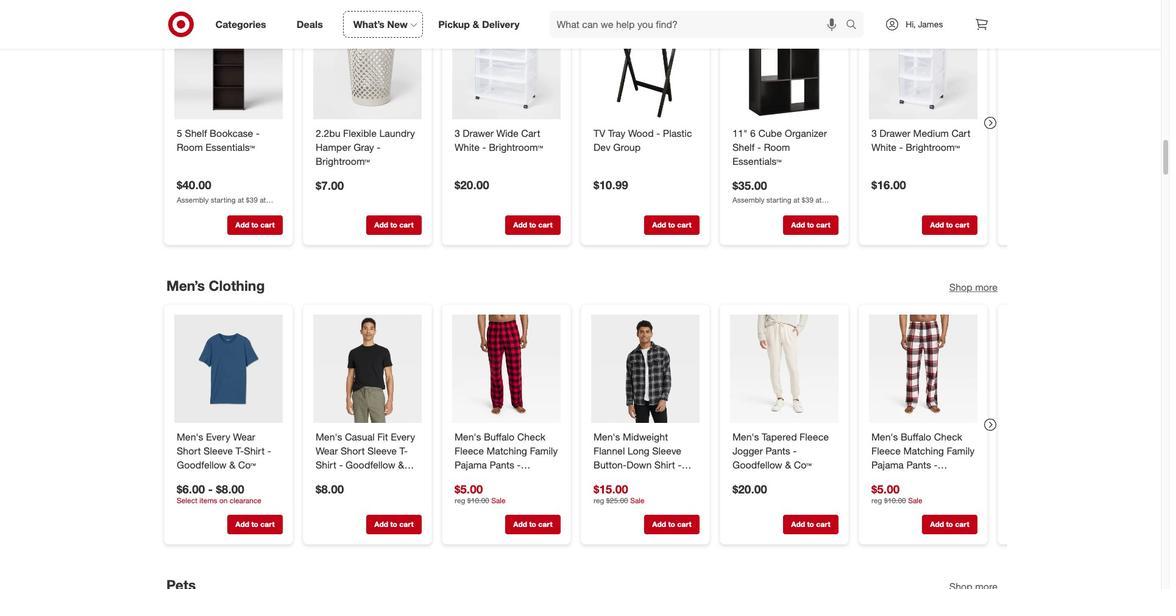 Task type: vqa. For each thing, say whether or not it's contained in the screenshot.
Men's Midweight Flannel Long Sleeve Button-Down Shirt - Goodfellow & Co™ link
yes



Task type: describe. For each thing, give the bounding box(es) containing it.
categories link
[[205, 11, 281, 38]]

cart for tv tray wood - plastic dev group
[[677, 221, 691, 230]]

brightroom™ for $16.00
[[905, 141, 960, 153]]

deals
[[297, 18, 323, 30]]

down
[[626, 459, 651, 471]]

5 shelf bookcase - room essentials™ link
[[176, 127, 280, 154]]

to for 3 drawer medium cart white - brightroom™
[[946, 221, 953, 230]]

- inside men's midweight flannel long sleeve button-down shirt - goodfellow & co™ $15.00 reg $25.00 sale
[[678, 459, 681, 471]]

shop
[[949, 282, 972, 294]]

organizer
[[784, 127, 827, 139]]

medium
[[913, 127, 949, 139]]

- inside men's every wear short sleeve t-shirt - goodfellow & co™
[[267, 445, 271, 458]]

shirt inside men's midweight flannel long sleeve button-down shirt - goodfellow & co™ $15.00 reg $25.00 sale
[[654, 459, 675, 471]]

tv tray wood - plastic dev group
[[593, 127, 692, 153]]

pickup
[[438, 18, 470, 30]]

- inside 11" 6 cube organizer shelf - room essentials™
[[757, 141, 761, 153]]

search
[[841, 19, 870, 31]]

essentials™ inside 11" 6 cube organizer shelf - room essentials™
[[732, 155, 781, 167]]

drawer for $16.00
[[879, 127, 910, 139]]

fit
[[377, 431, 388, 444]]

t- inside men's every wear short sleeve t-shirt - goodfellow & co™
[[235, 445, 244, 458]]

room inside 5 shelf bookcase - room essentials™
[[176, 141, 203, 153]]

wondershop™ for men's buffalo check fleece matching family pajama pants - wondershop™ black
[[871, 473, 932, 485]]

6
[[750, 127, 755, 139]]

deals link
[[286, 11, 338, 38]]

what's new link
[[343, 11, 423, 38]]

add for 2.2bu flexible laundry hamper gray - brightroom™
[[374, 221, 388, 230]]

men's for men's casual fit every wear short sleeve t- shirt - goodfellow & co™ $8.00
[[315, 431, 342, 444]]

buffalo for black
[[900, 431, 931, 444]]

$10.99
[[593, 178, 628, 192]]

pickup & delivery
[[438, 18, 520, 30]]

clothing
[[208, 277, 265, 294]]

cart for $20.00
[[521, 127, 540, 139]]

co™ inside men's casual fit every wear short sleeve t- shirt - goodfellow & co™ $8.00
[[315, 473, 333, 485]]

5 shelf bookcase - room essentials™
[[176, 127, 259, 153]]

matching for black
[[903, 445, 944, 458]]

2.2bu flexible laundry hamper gray - brightroom™
[[315, 127, 415, 167]]

add to cart for men's midweight flannel long sleeve button-down shirt - goodfellow & co™
[[652, 521, 691, 530]]

co™ inside men's tapered fleece jogger pants - goodfellow & co™
[[794, 459, 811, 471]]

james
[[918, 19, 943, 29]]

to for men's buffalo check fleece matching family pajama pants - wondershop™ black
[[946, 521, 953, 530]]

add to cart button for men's casual fit every wear short sleeve t- shirt - goodfellow & co™
[[366, 516, 421, 535]]

new
[[387, 18, 408, 30]]

add for men's every wear short sleeve t-shirt - goodfellow & co™
[[235, 521, 249, 530]]

assembly
[[176, 195, 208, 204]]

add for 3 drawer medium cart white - brightroom™
[[930, 221, 944, 230]]

men's casual fit every wear short sleeve t- shirt - goodfellow & co™ link
[[315, 431, 419, 485]]

midweight
[[622, 431, 668, 444]]

casual
[[345, 431, 374, 444]]

$8.00 inside the $6.00 - $8.00 select items on clearance
[[216, 482, 244, 496]]

hamper
[[315, 141, 351, 153]]

add for men's buffalo check fleece matching family pajama pants - wondershop™ black
[[930, 521, 944, 530]]

3 for $16.00
[[871, 127, 877, 139]]

flexible
[[343, 127, 376, 139]]

more
[[975, 282, 997, 294]]

add to cart for 11" 6 cube organizer shelf - room essentials™
[[791, 221, 830, 230]]

fleece for men's buffalo check fleece matching family pajama pants - wondershop™ red
[[454, 445, 484, 458]]

essentials™ inside 5 shelf bookcase - room essentials™
[[205, 141, 254, 153]]

family for red
[[530, 445, 557, 458]]

tapered
[[761, 431, 797, 444]]

hi, james
[[906, 19, 943, 29]]

sleeve inside men's casual fit every wear short sleeve t- shirt - goodfellow & co™ $8.00
[[367, 445, 396, 458]]

cube
[[758, 127, 782, 139]]

men's tapered fleece jogger pants - goodfellow & co™
[[732, 431, 829, 471]]

matching for red
[[486, 445, 527, 458]]

cart for men's casual fit every wear short sleeve t- shirt - goodfellow & co™
[[399, 521, 413, 530]]

sleeve for flannel
[[652, 445, 681, 458]]

dev
[[593, 141, 610, 153]]

men's casual fit every wear short sleeve t- shirt - goodfellow & co™ $8.00
[[315, 431, 415, 496]]

3 drawer wide cart white - brightroom™
[[454, 127, 543, 153]]

men's for men's midweight flannel long sleeve button-down shirt - goodfellow & co™ $15.00 reg $25.00 sale
[[593, 431, 620, 444]]

3 drawer medium cart white - brightroom™ link
[[871, 127, 975, 154]]

what's
[[353, 18, 385, 30]]

add to cart button for men's midweight flannel long sleeve button-down shirt - goodfellow & co™
[[644, 516, 699, 535]]

$40.00 assembly starting at $39 at target.com/assembly
[[176, 178, 266, 215]]

$25.00
[[606, 497, 628, 506]]

- inside men's casual fit every wear short sleeve t- shirt - goodfellow & co™ $8.00
[[339, 459, 343, 471]]

button-
[[593, 459, 626, 471]]

& inside men's casual fit every wear short sleeve t- shirt - goodfellow & co™ $8.00
[[398, 459, 404, 471]]

pants for men's buffalo check fleece matching family pajama pants - wondershop™ black
[[906, 459, 931, 471]]

- inside men's buffalo check fleece matching family pajama pants - wondershop™ red $5.00 reg $10.00 sale
[[517, 459, 521, 471]]

$40.00
[[176, 178, 211, 192]]

add for men's tapered fleece jogger pants - goodfellow & co™
[[791, 521, 805, 530]]

pants for men's buffalo check fleece matching family pajama pants - wondershop™ red
[[489, 459, 514, 471]]

co™ inside men's every wear short sleeve t-shirt - goodfellow & co™
[[238, 459, 256, 471]]

wondershop™ for men's buffalo check fleece matching family pajama pants - wondershop™ red
[[454, 473, 515, 485]]

select
[[176, 497, 197, 506]]

drawer for $20.00
[[462, 127, 493, 139]]

shop more button
[[949, 281, 997, 295]]

11" 6 cube organizer shelf - room essentials™
[[732, 127, 827, 167]]

11" 6 cube organizer shelf - room essentials™ link
[[732, 127, 836, 168]]

add for 5 shelf bookcase - room essentials™
[[235, 221, 249, 230]]

cart for 3 drawer medium cart white - brightroom™
[[955, 221, 969, 230]]

add to cart button for 3 drawer medium cart white - brightroom™
[[922, 216, 977, 235]]

hi,
[[906, 19, 916, 29]]

add to cart button for tv tray wood - plastic dev group
[[644, 216, 699, 235]]

$8.00 inside men's casual fit every wear short sleeve t- shirt - goodfellow & co™ $8.00
[[315, 482, 344, 496]]

wood
[[628, 127, 653, 139]]

- inside the $6.00 - $8.00 select items on clearance
[[208, 482, 213, 496]]

men's clothing
[[166, 277, 265, 294]]

add for men's buffalo check fleece matching family pajama pants - wondershop™ red
[[513, 521, 527, 530]]

$16.00
[[871, 178, 906, 192]]

cart for men's buffalo check fleece matching family pajama pants - wondershop™ red
[[538, 521, 552, 530]]

add for 11" 6 cube organizer shelf - room essentials™
[[791, 221, 805, 230]]

$35.00
[[732, 178, 767, 192]]

bookcase
[[209, 127, 253, 139]]

$5.00 for men's buffalo check fleece matching family pajama pants - wondershop™ black
[[871, 482, 899, 496]]

- inside 5 shelf bookcase - room essentials™
[[256, 127, 259, 139]]

$5.00 for men's buffalo check fleece matching family pajama pants - wondershop™ red
[[454, 482, 483, 496]]

shop more
[[949, 282, 997, 294]]

clearance
[[229, 497, 261, 506]]

tv
[[593, 127, 605, 139]]

2.2bu flexible laundry hamper gray - brightroom™ link
[[315, 127, 419, 168]]

target.com/assembly
[[176, 206, 246, 215]]

men's tapered fleece jogger pants - goodfellow & co™ link
[[732, 431, 836, 473]]

brightroom™ for $7.00
[[315, 155, 370, 167]]

long
[[627, 445, 649, 458]]

group
[[613, 141, 640, 153]]

wide
[[496, 127, 518, 139]]

cart for $16.00
[[951, 127, 970, 139]]

men's
[[166, 277, 204, 294]]

men's midweight flannel long sleeve button-down shirt - goodfellow & co™ $15.00 reg $25.00 sale
[[593, 431, 681, 506]]

- inside 3 drawer medium cart white - brightroom™
[[899, 141, 903, 153]]

laundry
[[379, 127, 415, 139]]

cart for 3 drawer wide cart white - brightroom™
[[538, 221, 552, 230]]

tv tray wood - plastic dev group link
[[593, 127, 697, 154]]

$15.00
[[593, 482, 628, 496]]

3 drawer wide cart white - brightroom™ link
[[454, 127, 558, 154]]

cart for men's tapered fleece jogger pants - goodfellow & co™
[[816, 521, 830, 530]]

5
[[176, 127, 182, 139]]

$20.00 for brightroom™
[[454, 178, 489, 192]]

red
[[518, 473, 535, 485]]

men's for men's every wear short sleeve t-shirt - goodfellow & co™
[[176, 431, 203, 444]]

men's buffalo check fleece matching family pajama pants - wondershop™ red $5.00 reg $10.00 sale
[[454, 431, 557, 506]]

cart for 11" 6 cube organizer shelf - room essentials™
[[816, 221, 830, 230]]

add to cart button for 5 shelf bookcase - room essentials™
[[227, 216, 282, 235]]

men's for men's buffalo check fleece matching family pajama pants - wondershop™ red $5.00 reg $10.00 sale
[[454, 431, 481, 444]]

pants inside men's tapered fleece jogger pants - goodfellow & co™
[[765, 445, 790, 458]]

plastic
[[663, 127, 692, 139]]

add to cart button for men's buffalo check fleece matching family pajama pants - wondershop™ black
[[922, 516, 977, 535]]

room inside 11" 6 cube organizer shelf - room essentials™
[[764, 141, 790, 153]]

- inside 3 drawer wide cart white - brightroom™
[[482, 141, 486, 153]]

fleece for men's buffalo check fleece matching family pajama pants - wondershop™ black
[[871, 445, 900, 458]]

every inside men's every wear short sleeve t-shirt - goodfellow & co™
[[206, 431, 230, 444]]

add to cart button for 2.2bu flexible laundry hamper gray - brightroom™
[[366, 216, 421, 235]]



Task type: locate. For each thing, give the bounding box(es) containing it.
1 horizontal spatial 3
[[871, 127, 877, 139]]

1 horizontal spatial wondershop™
[[871, 473, 932, 485]]

shirt
[[244, 445, 264, 458], [315, 459, 336, 471], [654, 459, 675, 471]]

1 horizontal spatial drawer
[[879, 127, 910, 139]]

1 horizontal spatial $20.00
[[732, 482, 767, 496]]

1 horizontal spatial $10.00
[[884, 497, 906, 506]]

family
[[530, 445, 557, 458], [946, 445, 974, 458]]

short down casual
[[340, 445, 364, 458]]

sleeve up the $6.00 - $8.00 select items on clearance
[[203, 445, 232, 458]]

men's every wear short sleeve t-shirt - goodfellow & co™
[[176, 431, 271, 471]]

family up red
[[530, 445, 557, 458]]

1 $8.00 from the left
[[216, 482, 244, 496]]

3 drawer wide cart white - brightroom™ image
[[452, 11, 560, 119], [452, 11, 560, 119]]

0 vertical spatial shelf
[[185, 127, 207, 139]]

2 horizontal spatial brightroom™
[[905, 141, 960, 153]]

1 horizontal spatial room
[[764, 141, 790, 153]]

co™
[[238, 459, 256, 471], [794, 459, 811, 471], [315, 473, 333, 485], [655, 473, 672, 485]]

on
[[219, 497, 227, 506]]

0 horizontal spatial fleece
[[454, 445, 484, 458]]

1 horizontal spatial sale
[[630, 497, 644, 506]]

goodfellow down casual
[[345, 459, 395, 471]]

wondershop™
[[454, 473, 515, 485], [871, 473, 932, 485]]

add for tv tray wood - plastic dev group
[[652, 221, 666, 230]]

0 horizontal spatial room
[[176, 141, 203, 153]]

2 sale from the left
[[630, 497, 644, 506]]

1 vertical spatial essentials™
[[732, 155, 781, 167]]

add to cart for men's every wear short sleeve t-shirt - goodfellow & co™
[[235, 521, 274, 530]]

$5.00 inside men's buffalo check fleece matching family pajama pants - wondershop™ black $5.00 reg $10.00 sale
[[871, 482, 899, 496]]

pajama inside men's buffalo check fleece matching family pajama pants - wondershop™ black $5.00 reg $10.00 sale
[[871, 459, 903, 471]]

add to cart for men's casual fit every wear short sleeve t- shirt - goodfellow & co™
[[374, 521, 413, 530]]

1 sleeve from the left
[[203, 445, 232, 458]]

$6.00 - $8.00 select items on clearance
[[176, 482, 261, 506]]

check inside men's buffalo check fleece matching family pajama pants - wondershop™ black $5.00 reg $10.00 sale
[[934, 431, 962, 444]]

sale down men's buffalo check fleece matching family pajama pants - wondershop™ red link
[[491, 497, 505, 506]]

1 vertical spatial shelf
[[732, 141, 754, 153]]

1 pajama from the left
[[454, 459, 487, 471]]

0 horizontal spatial pants
[[489, 459, 514, 471]]

men's midweight flannel long sleeve button-down shirt - goodfellow & co™ link
[[593, 431, 697, 485]]

- inside tv tray wood - plastic dev group
[[656, 127, 660, 139]]

$10.00
[[467, 497, 489, 506], [884, 497, 906, 506]]

0 horizontal spatial $8.00
[[216, 482, 244, 496]]

men's tapered fleece jogger pants - goodfellow & co™ image
[[730, 315, 838, 424], [730, 315, 838, 424]]

cart
[[521, 127, 540, 139], [951, 127, 970, 139]]

wondershop™ inside men's buffalo check fleece matching family pajama pants - wondershop™ red $5.00 reg $10.00 sale
[[454, 473, 515, 485]]

0 horizontal spatial drawer
[[462, 127, 493, 139]]

add
[[235, 221, 249, 230], [374, 221, 388, 230], [513, 221, 527, 230], [652, 221, 666, 230], [791, 221, 805, 230], [930, 221, 944, 230], [235, 521, 249, 530], [374, 521, 388, 530], [513, 521, 527, 530], [652, 521, 666, 530], [791, 521, 805, 530], [930, 521, 944, 530]]

2 $8.00 from the left
[[315, 482, 344, 496]]

to for 2.2bu flexible laundry hamper gray - brightroom™
[[390, 221, 397, 230]]

11"
[[732, 127, 747, 139]]

reg inside men's midweight flannel long sleeve button-down shirt - goodfellow & co™ $15.00 reg $25.00 sale
[[593, 497, 604, 506]]

family up black
[[946, 445, 974, 458]]

every up the $6.00 - $8.00 select items on clearance
[[206, 431, 230, 444]]

1 horizontal spatial matching
[[903, 445, 944, 458]]

white inside 3 drawer wide cart white - brightroom™
[[454, 141, 479, 153]]

$20.00 down 3 drawer wide cart white - brightroom™
[[454, 178, 489, 192]]

1 horizontal spatial white
[[871, 141, 896, 153]]

2.2bu
[[315, 127, 340, 139]]

1 drawer from the left
[[462, 127, 493, 139]]

$39
[[246, 195, 257, 204]]

11" 6 cube organizer shelf - room essentials™ image
[[730, 11, 838, 119], [730, 11, 838, 119]]

matching inside men's buffalo check fleece matching family pajama pants - wondershop™ red $5.00 reg $10.00 sale
[[486, 445, 527, 458]]

2 t- from the left
[[399, 445, 408, 458]]

$8.00
[[216, 482, 244, 496], [315, 482, 344, 496]]

2 white from the left
[[871, 141, 896, 153]]

men's inside men's buffalo check fleece matching family pajama pants - wondershop™ red $5.00 reg $10.00 sale
[[454, 431, 481, 444]]

add to cart button for 11" 6 cube organizer shelf - room essentials™
[[783, 216, 838, 235]]

1 sale from the left
[[491, 497, 505, 506]]

0 horizontal spatial essentials™
[[205, 141, 254, 153]]

add for men's casual fit every wear short sleeve t- shirt - goodfellow & co™
[[374, 521, 388, 530]]

& inside men's tapered fleece jogger pants - goodfellow & co™
[[785, 459, 791, 471]]

- inside 2.2bu flexible laundry hamper gray - brightroom™
[[376, 141, 380, 153]]

1 horizontal spatial reg
[[593, 497, 604, 506]]

to for men's buffalo check fleece matching family pajama pants - wondershop™ red
[[529, 521, 536, 530]]

matching
[[486, 445, 527, 458], [903, 445, 944, 458]]

to for men's every wear short sleeve t-shirt - goodfellow & co™
[[251, 521, 258, 530]]

2 room from the left
[[764, 141, 790, 153]]

men's every wear short sleeve t-shirt - goodfellow & co™ image
[[174, 315, 282, 424], [174, 315, 282, 424]]

matching up black
[[903, 445, 944, 458]]

1 horizontal spatial cart
[[951, 127, 970, 139]]

add to cart
[[235, 221, 274, 230], [374, 221, 413, 230], [513, 221, 552, 230], [652, 221, 691, 230], [791, 221, 830, 230], [930, 221, 969, 230], [235, 521, 274, 530], [374, 521, 413, 530], [513, 521, 552, 530], [652, 521, 691, 530], [791, 521, 830, 530], [930, 521, 969, 530]]

1 check from the left
[[517, 431, 545, 444]]

cart
[[260, 221, 274, 230], [399, 221, 413, 230], [538, 221, 552, 230], [677, 221, 691, 230], [816, 221, 830, 230], [955, 221, 969, 230], [260, 521, 274, 530], [399, 521, 413, 530], [538, 521, 552, 530], [677, 521, 691, 530], [816, 521, 830, 530], [955, 521, 969, 530]]

3 left wide
[[454, 127, 460, 139]]

gray
[[353, 141, 374, 153]]

What can we help you find? suggestions appear below search field
[[549, 11, 849, 38]]

0 horizontal spatial shirt
[[244, 445, 264, 458]]

1 men's from the left
[[176, 431, 203, 444]]

0 horizontal spatial $10.00
[[467, 497, 489, 506]]

3 drawer medium cart white - brightroom™ image
[[869, 11, 977, 119], [869, 11, 977, 119]]

$20.00 for goodfellow
[[732, 482, 767, 496]]

$6.00
[[176, 482, 205, 496]]

men's buffalo check fleece matching family pajama pants - wondershop™ red link
[[454, 431, 558, 485]]

drawer left wide
[[462, 127, 493, 139]]

1 buffalo from the left
[[484, 431, 514, 444]]

every right fit
[[390, 431, 415, 444]]

starting
[[210, 195, 235, 204]]

goodfellow down jogger
[[732, 459, 782, 471]]

jogger
[[732, 445, 763, 458]]

add to cart for 3 drawer wide cart white - brightroom™
[[513, 221, 552, 230]]

men's inside men's casual fit every wear short sleeve t- shirt - goodfellow & co™ $8.00
[[315, 431, 342, 444]]

& inside men's midweight flannel long sleeve button-down shirt - goodfellow & co™ $15.00 reg $25.00 sale
[[646, 473, 652, 485]]

shelf inside 11" 6 cube organizer shelf - room essentials™
[[732, 141, 754, 153]]

t- inside men's casual fit every wear short sleeve t- shirt - goodfellow & co™ $8.00
[[399, 445, 408, 458]]

2 $5.00 from the left
[[871, 482, 899, 496]]

& inside men's every wear short sleeve t-shirt - goodfellow & co™
[[229, 459, 235, 471]]

&
[[473, 18, 479, 30], [229, 459, 235, 471], [398, 459, 404, 471], [785, 459, 791, 471], [646, 473, 652, 485]]

brightroom™ inside 2.2bu flexible laundry hamper gray - brightroom™
[[315, 155, 370, 167]]

goodfellow
[[176, 459, 226, 471], [345, 459, 395, 471], [732, 459, 782, 471], [593, 473, 643, 485]]

1 $5.00 from the left
[[454, 482, 483, 496]]

to for 11" 6 cube organizer shelf - room essentials™
[[807, 221, 814, 230]]

shelf down 11"
[[732, 141, 754, 153]]

at
[[237, 195, 244, 204], [259, 195, 266, 204]]

men's buffalo check fleece matching family pajama pants - wondershop™ black image
[[869, 315, 977, 424], [869, 315, 977, 424]]

2 matching from the left
[[903, 445, 944, 458]]

0 horizontal spatial cart
[[521, 127, 540, 139]]

0 horizontal spatial brightroom™
[[315, 155, 370, 167]]

sleeve inside men's every wear short sleeve t-shirt - goodfellow & co™
[[203, 445, 232, 458]]

cart for men's every wear short sleeve t-shirt - goodfellow & co™
[[260, 521, 274, 530]]

1 horizontal spatial check
[[934, 431, 962, 444]]

1 $10.00 from the left
[[467, 497, 489, 506]]

- inside men's tapered fleece jogger pants - goodfellow & co™
[[793, 445, 797, 458]]

cart for men's midweight flannel long sleeve button-down shirt - goodfellow & co™
[[677, 521, 691, 530]]

reg inside men's buffalo check fleece matching family pajama pants - wondershop™ black $5.00 reg $10.00 sale
[[871, 497, 882, 506]]

black
[[935, 473, 959, 485]]

1 horizontal spatial at
[[259, 195, 266, 204]]

men's inside men's tapered fleece jogger pants - goodfellow & co™
[[732, 431, 759, 444]]

men's
[[176, 431, 203, 444], [315, 431, 342, 444], [454, 431, 481, 444], [593, 431, 620, 444], [732, 431, 759, 444], [871, 431, 898, 444]]

2 horizontal spatial sleeve
[[652, 445, 681, 458]]

delivery
[[482, 18, 520, 30]]

1 3 from the left
[[454, 127, 460, 139]]

to for men's midweight flannel long sleeve button-down shirt - goodfellow & co™
[[668, 521, 675, 530]]

3 sale from the left
[[908, 497, 922, 506]]

0 horizontal spatial reg
[[454, 497, 465, 506]]

sale down men's buffalo check fleece matching family pajama pants - wondershop™ black link at bottom right
[[908, 497, 922, 506]]

cart for 2.2bu flexible laundry hamper gray - brightroom™
[[399, 221, 413, 230]]

2 drawer from the left
[[879, 127, 910, 139]]

0 horizontal spatial sale
[[491, 497, 505, 506]]

$20.00
[[454, 178, 489, 192], [732, 482, 767, 496]]

white for $20.00
[[454, 141, 479, 153]]

pajama inside men's buffalo check fleece matching family pajama pants - wondershop™ red $5.00 reg $10.00 sale
[[454, 459, 487, 471]]

check up black
[[934, 431, 962, 444]]

3 drawer medium cart white - brightroom™
[[871, 127, 970, 153]]

drawer inside 3 drawer medium cart white - brightroom™
[[879, 127, 910, 139]]

reg for men's buffalo check fleece matching family pajama pants - wondershop™ red
[[454, 497, 465, 506]]

add to cart for men's buffalo check fleece matching family pajama pants - wondershop™ black
[[930, 521, 969, 530]]

wondershop™ inside men's buffalo check fleece matching family pajama pants - wondershop™ black $5.00 reg $10.00 sale
[[871, 473, 932, 485]]

brightroom™
[[489, 141, 543, 153], [905, 141, 960, 153], [315, 155, 370, 167]]

room down "5" at the top left of the page
[[176, 141, 203, 153]]

to for 5 shelf bookcase - room essentials™
[[251, 221, 258, 230]]

0 horizontal spatial every
[[206, 431, 230, 444]]

1 at from the left
[[237, 195, 244, 204]]

brightroom™ for $20.00
[[489, 141, 543, 153]]

every
[[206, 431, 230, 444], [390, 431, 415, 444]]

2 horizontal spatial pants
[[906, 459, 931, 471]]

2 horizontal spatial shirt
[[654, 459, 675, 471]]

1 horizontal spatial every
[[390, 431, 415, 444]]

2 wondershop™ from the left
[[871, 473, 932, 485]]

0 horizontal spatial at
[[237, 195, 244, 204]]

wear inside men's every wear short sleeve t-shirt - goodfellow & co™
[[233, 431, 255, 444]]

3 men's from the left
[[454, 431, 481, 444]]

1 white from the left
[[454, 141, 479, 153]]

to for tv tray wood - plastic dev group
[[668, 221, 675, 230]]

add for 3 drawer wide cart white - brightroom™
[[513, 221, 527, 230]]

add to cart for men's tapered fleece jogger pants - goodfellow & co™
[[791, 521, 830, 530]]

sleeve
[[203, 445, 232, 458], [367, 445, 396, 458], [652, 445, 681, 458]]

1 horizontal spatial family
[[946, 445, 974, 458]]

white inside 3 drawer medium cart white - brightroom™
[[871, 141, 896, 153]]

2 $10.00 from the left
[[884, 497, 906, 506]]

0 horizontal spatial pajama
[[454, 459, 487, 471]]

family inside men's buffalo check fleece matching family pajama pants - wondershop™ black $5.00 reg $10.00 sale
[[946, 445, 974, 458]]

3 reg from the left
[[871, 497, 882, 506]]

men's inside men's midweight flannel long sleeve button-down shirt - goodfellow & co™ $15.00 reg $25.00 sale
[[593, 431, 620, 444]]

goodfellow inside men's midweight flannel long sleeve button-down shirt - goodfellow & co™ $15.00 reg $25.00 sale
[[593, 473, 643, 485]]

goodfellow up $6.00
[[176, 459, 226, 471]]

sale for men's buffalo check fleece matching family pajama pants - wondershop™ black
[[908, 497, 922, 506]]

2 cart from the left
[[951, 127, 970, 139]]

to for 3 drawer wide cart white - brightroom™
[[529, 221, 536, 230]]

1 t- from the left
[[235, 445, 244, 458]]

$10.00 inside men's buffalo check fleece matching family pajama pants - wondershop™ red $5.00 reg $10.00 sale
[[467, 497, 489, 506]]

reg inside men's buffalo check fleece matching family pajama pants - wondershop™ red $5.00 reg $10.00 sale
[[454, 497, 465, 506]]

co™ inside men's midweight flannel long sleeve button-down shirt - goodfellow & co™ $15.00 reg $25.00 sale
[[655, 473, 672, 485]]

1 family from the left
[[530, 445, 557, 458]]

check up red
[[517, 431, 545, 444]]

0 horizontal spatial matching
[[486, 445, 527, 458]]

2 horizontal spatial fleece
[[871, 445, 900, 458]]

2 pajama from the left
[[871, 459, 903, 471]]

cart right the medium
[[951, 127, 970, 139]]

sleeve for wear
[[203, 445, 232, 458]]

$7.00
[[315, 178, 344, 192]]

0 horizontal spatial $20.00
[[454, 178, 489, 192]]

1 horizontal spatial fleece
[[799, 431, 829, 444]]

sale
[[491, 497, 505, 506], [630, 497, 644, 506], [908, 497, 922, 506]]

search button
[[841, 11, 870, 40]]

$10.00 down men's buffalo check fleece matching family pajama pants - wondershop™ black link at bottom right
[[884, 497, 906, 506]]

add to cart button for men's every wear short sleeve t-shirt - goodfellow & co™
[[227, 516, 282, 535]]

0 horizontal spatial 3
[[454, 127, 460, 139]]

6 men's from the left
[[871, 431, 898, 444]]

sale inside men's buffalo check fleece matching family pajama pants - wondershop™ red $5.00 reg $10.00 sale
[[491, 497, 505, 506]]

buffalo
[[484, 431, 514, 444], [900, 431, 931, 444]]

0 vertical spatial essentials™
[[205, 141, 254, 153]]

men's inside men's buffalo check fleece matching family pajama pants - wondershop™ black $5.00 reg $10.00 sale
[[871, 431, 898, 444]]

brightroom™ down wide
[[489, 141, 543, 153]]

1 horizontal spatial brightroom™
[[489, 141, 543, 153]]

items
[[199, 497, 217, 506]]

goodfellow inside men's casual fit every wear short sleeve t- shirt - goodfellow & co™ $8.00
[[345, 459, 395, 471]]

1 horizontal spatial short
[[340, 445, 364, 458]]

shelf
[[185, 127, 207, 139], [732, 141, 754, 153]]

0 horizontal spatial family
[[530, 445, 557, 458]]

cart inside 3 drawer medium cart white - brightroom™
[[951, 127, 970, 139]]

sleeve down midweight
[[652, 445, 681, 458]]

5 men's from the left
[[732, 431, 759, 444]]

to for men's tapered fleece jogger pants - goodfellow & co™
[[807, 521, 814, 530]]

$20.00 down jogger
[[732, 482, 767, 496]]

buffalo for red
[[484, 431, 514, 444]]

0 horizontal spatial t-
[[235, 445, 244, 458]]

categories
[[215, 18, 266, 30]]

goodfellow inside men's tapered fleece jogger pants - goodfellow & co™
[[732, 459, 782, 471]]

wondershop™ left black
[[871, 473, 932, 485]]

cart inside 3 drawer wide cart white - brightroom™
[[521, 127, 540, 139]]

add to cart for 2.2bu flexible laundry hamper gray - brightroom™
[[374, 221, 413, 230]]

add to cart for tv tray wood - plastic dev group
[[652, 221, 691, 230]]

add to cart button for 3 drawer wide cart white - brightroom™
[[505, 216, 560, 235]]

2 sleeve from the left
[[367, 445, 396, 458]]

1 horizontal spatial pajama
[[871, 459, 903, 471]]

add to cart button for men's tapered fleece jogger pants - goodfellow & co™
[[783, 516, 838, 535]]

$5.00
[[454, 482, 483, 496], [871, 482, 899, 496]]

1 horizontal spatial buffalo
[[900, 431, 931, 444]]

room down cube in the top of the page
[[764, 141, 790, 153]]

1 vertical spatial $20.00
[[732, 482, 767, 496]]

1 horizontal spatial sleeve
[[367, 445, 396, 458]]

1 horizontal spatial essentials™
[[732, 155, 781, 167]]

pajama for men's buffalo check fleece matching family pajama pants - wondershop™ red
[[454, 459, 487, 471]]

matching inside men's buffalo check fleece matching family pajama pants - wondershop™ black $5.00 reg $10.00 sale
[[903, 445, 944, 458]]

pants inside men's buffalo check fleece matching family pajama pants - wondershop™ black $5.00 reg $10.00 sale
[[906, 459, 931, 471]]

fleece
[[799, 431, 829, 444], [454, 445, 484, 458], [871, 445, 900, 458]]

what's new
[[353, 18, 408, 30]]

1 wondershop™ from the left
[[454, 473, 515, 485]]

men's buffalo check fleece matching family pajama pants - wondershop™ black link
[[871, 431, 975, 485]]

2 buffalo from the left
[[900, 431, 931, 444]]

essentials™ up $35.00
[[732, 155, 781, 167]]

0 horizontal spatial wondershop™
[[454, 473, 515, 485]]

2 horizontal spatial reg
[[871, 497, 882, 506]]

2 every from the left
[[390, 431, 415, 444]]

3 inside 3 drawer medium cart white - brightroom™
[[871, 127, 877, 139]]

pants inside men's buffalo check fleece matching family pajama pants - wondershop™ red $5.00 reg $10.00 sale
[[489, 459, 514, 471]]

1 horizontal spatial shelf
[[732, 141, 754, 153]]

1 every from the left
[[206, 431, 230, 444]]

brightroom™ down the medium
[[905, 141, 960, 153]]

drawer inside 3 drawer wide cart white - brightroom™
[[462, 127, 493, 139]]

goodfellow inside men's every wear short sleeve t-shirt - goodfellow & co™
[[176, 459, 226, 471]]

family for black
[[946, 445, 974, 458]]

1 horizontal spatial pants
[[765, 445, 790, 458]]

$10.00 inside men's buffalo check fleece matching family pajama pants - wondershop™ black $5.00 reg $10.00 sale
[[884, 497, 906, 506]]

$10.00 for men's buffalo check fleece matching family pajama pants - wondershop™ black
[[884, 497, 906, 506]]

essentials™ down bookcase in the top left of the page
[[205, 141, 254, 153]]

0 horizontal spatial white
[[454, 141, 479, 153]]

shirt inside men's casual fit every wear short sleeve t- shirt - goodfellow & co™ $8.00
[[315, 459, 336, 471]]

- inside men's buffalo check fleece matching family pajama pants - wondershop™ black $5.00 reg $10.00 sale
[[934, 459, 937, 471]]

men's for men's buffalo check fleece matching family pajama pants - wondershop™ black $5.00 reg $10.00 sale
[[871, 431, 898, 444]]

buffalo inside men's buffalo check fleece matching family pajama pants - wondershop™ black $5.00 reg $10.00 sale
[[900, 431, 931, 444]]

add to cart for 5 shelf bookcase - room essentials™
[[235, 221, 274, 230]]

2 short from the left
[[340, 445, 364, 458]]

men's every wear short sleeve t-shirt - goodfellow & co™ link
[[176, 431, 280, 473]]

2 check from the left
[[934, 431, 962, 444]]

white for $16.00
[[871, 141, 896, 153]]

at left "$39"
[[237, 195, 244, 204]]

2 horizontal spatial sale
[[908, 497, 922, 506]]

flannel
[[593, 445, 625, 458]]

check for men's buffalo check fleece matching family pajama pants - wondershop™ red
[[517, 431, 545, 444]]

matching up red
[[486, 445, 527, 458]]

2 at from the left
[[259, 195, 266, 204]]

3 inside 3 drawer wide cart white - brightroom™
[[454, 127, 460, 139]]

sale inside men's buffalo check fleece matching family pajama pants - wondershop™ black $5.00 reg $10.00 sale
[[908, 497, 922, 506]]

reg for men's buffalo check fleece matching family pajama pants - wondershop™ black
[[871, 497, 882, 506]]

men's midweight flannel long sleeve button-down shirt - goodfellow & co™ image
[[591, 315, 699, 424], [591, 315, 699, 424]]

1 horizontal spatial $5.00
[[871, 482, 899, 496]]

-
[[256, 127, 259, 139], [656, 127, 660, 139], [376, 141, 380, 153], [482, 141, 486, 153], [757, 141, 761, 153], [899, 141, 903, 153], [267, 445, 271, 458], [793, 445, 797, 458], [339, 459, 343, 471], [517, 459, 521, 471], [678, 459, 681, 471], [934, 459, 937, 471], [208, 482, 213, 496]]

0 vertical spatial $20.00
[[454, 178, 489, 192]]

brightroom™ inside 3 drawer wide cart white - brightroom™
[[489, 141, 543, 153]]

0 horizontal spatial wear
[[233, 431, 255, 444]]

sale right $25.00
[[630, 497, 644, 506]]

short inside men's every wear short sleeve t-shirt - goodfellow & co™
[[176, 445, 201, 458]]

shelf inside 5 shelf bookcase - room essentials™
[[185, 127, 207, 139]]

add to cart button for men's buffalo check fleece matching family pajama pants - wondershop™ red
[[505, 516, 560, 535]]

assembly starting at $39 at target.com/assembly button
[[176, 195, 282, 215]]

add to cart button
[[227, 216, 282, 235], [366, 216, 421, 235], [505, 216, 560, 235], [644, 216, 699, 235], [783, 216, 838, 235], [922, 216, 977, 235], [227, 516, 282, 535], [366, 516, 421, 535], [505, 516, 560, 535], [644, 516, 699, 535], [783, 516, 838, 535], [922, 516, 977, 535]]

1 reg from the left
[[454, 497, 465, 506]]

men's buffalo check fleece matching family pajama pants - wondershop™ black $5.00 reg $10.00 sale
[[871, 431, 974, 506]]

2 men's from the left
[[315, 431, 342, 444]]

sleeve inside men's midweight flannel long sleeve button-down shirt - goodfellow & co™ $15.00 reg $25.00 sale
[[652, 445, 681, 458]]

check for men's buffalo check fleece matching family pajama pants - wondershop™ black
[[934, 431, 962, 444]]

$10.00 for men's buffalo check fleece matching family pajama pants - wondershop™ red
[[467, 497, 489, 506]]

tv tray wood - plastic dev group image
[[591, 11, 699, 119], [591, 11, 699, 119]]

reg
[[454, 497, 465, 506], [593, 497, 604, 506], [871, 497, 882, 506]]

brightroom™ inside 3 drawer medium cart white - brightroom™
[[905, 141, 960, 153]]

1 short from the left
[[176, 445, 201, 458]]

pajama for men's buffalo check fleece matching family pajama pants - wondershop™ black
[[871, 459, 903, 471]]

men's inside men's every wear short sleeve t-shirt - goodfellow & co™
[[176, 431, 203, 444]]

3 for $20.00
[[454, 127, 460, 139]]

pickup & delivery link
[[428, 11, 535, 38]]

to for men's casual fit every wear short sleeve t- shirt - goodfellow & co™
[[390, 521, 397, 530]]

shirt inside men's every wear short sleeve t-shirt - goodfellow & co™
[[244, 445, 264, 458]]

men's buffalo check fleece matching family pajama pants - wondershop™ red image
[[452, 315, 560, 424], [452, 315, 560, 424]]

3 up $16.00
[[871, 127, 877, 139]]

cart for 5 shelf bookcase - room essentials™
[[260, 221, 274, 230]]

check inside men's buffalo check fleece matching family pajama pants - wondershop™ red $5.00 reg $10.00 sale
[[517, 431, 545, 444]]

shelf right "5" at the top left of the page
[[185, 127, 207, 139]]

short inside men's casual fit every wear short sleeve t- shirt - goodfellow & co™ $8.00
[[340, 445, 364, 458]]

1 horizontal spatial t-
[[399, 445, 408, 458]]

cart for men's buffalo check fleece matching family pajama pants - wondershop™ black
[[955, 521, 969, 530]]

0 horizontal spatial short
[[176, 445, 201, 458]]

2.2bu flexible laundry hamper gray - brightroom™ image
[[313, 11, 421, 119], [313, 11, 421, 119]]

fleece inside men's tapered fleece jogger pants - goodfellow & co™
[[799, 431, 829, 444]]

fleece inside men's buffalo check fleece matching family pajama pants - wondershop™ red $5.00 reg $10.00 sale
[[454, 445, 484, 458]]

goodfellow down "button-"
[[593, 473, 643, 485]]

men's casual fit every wear short sleeve t-shirt - goodfellow & co™ image
[[313, 315, 421, 424], [313, 315, 421, 424]]

1 cart from the left
[[521, 127, 540, 139]]

buffalo inside men's buffalo check fleece matching family pajama pants - wondershop™ red $5.00 reg $10.00 sale
[[484, 431, 514, 444]]

1 vertical spatial wear
[[315, 445, 338, 458]]

2 family from the left
[[946, 445, 974, 458]]

drawer
[[462, 127, 493, 139], [879, 127, 910, 139]]

sale for men's buffalo check fleece matching family pajama pants - wondershop™ red
[[491, 497, 505, 506]]

$5.00 inside men's buffalo check fleece matching family pajama pants - wondershop™ red $5.00 reg $10.00 sale
[[454, 482, 483, 496]]

0 horizontal spatial shelf
[[185, 127, 207, 139]]

at right "$39"
[[259, 195, 266, 204]]

1 horizontal spatial shirt
[[315, 459, 336, 471]]

2 3 from the left
[[871, 127, 877, 139]]

tray
[[608, 127, 625, 139]]

fleece inside men's buffalo check fleece matching family pajama pants - wondershop™ black $5.00 reg $10.00 sale
[[871, 445, 900, 458]]

$10.00 down men's buffalo check fleece matching family pajama pants - wondershop™ red link
[[467, 497, 489, 506]]

wear inside men's casual fit every wear short sleeve t- shirt - goodfellow & co™ $8.00
[[315, 445, 338, 458]]

add to cart for men's buffalo check fleece matching family pajama pants - wondershop™ red
[[513, 521, 552, 530]]

3 sleeve from the left
[[652, 445, 681, 458]]

short up $6.00
[[176, 445, 201, 458]]

0 horizontal spatial buffalo
[[484, 431, 514, 444]]

men's for men's tapered fleece jogger pants - goodfellow & co™
[[732, 431, 759, 444]]

every inside men's casual fit every wear short sleeve t- shirt - goodfellow & co™ $8.00
[[390, 431, 415, 444]]

0 horizontal spatial sleeve
[[203, 445, 232, 458]]

sale inside men's midweight flannel long sleeve button-down shirt - goodfellow & co™ $15.00 reg $25.00 sale
[[630, 497, 644, 506]]

cart right wide
[[521, 127, 540, 139]]

1 room from the left
[[176, 141, 203, 153]]

sleeve down fit
[[367, 445, 396, 458]]

wondershop™ left red
[[454, 473, 515, 485]]

1 horizontal spatial $8.00
[[315, 482, 344, 496]]

5 shelf bookcase - room essentials™ image
[[174, 11, 282, 119], [174, 11, 282, 119]]

family inside men's buffalo check fleece matching family pajama pants - wondershop™ red $5.00 reg $10.00 sale
[[530, 445, 557, 458]]

1 matching from the left
[[486, 445, 527, 458]]

brightroom™ down hamper
[[315, 155, 370, 167]]

0 horizontal spatial check
[[517, 431, 545, 444]]

add to cart for 3 drawer medium cart white - brightroom™
[[930, 221, 969, 230]]

wear
[[233, 431, 255, 444], [315, 445, 338, 458]]

0 horizontal spatial $5.00
[[454, 482, 483, 496]]

1 horizontal spatial wear
[[315, 445, 338, 458]]

2 reg from the left
[[593, 497, 604, 506]]

0 vertical spatial wear
[[233, 431, 255, 444]]

drawer left the medium
[[879, 127, 910, 139]]

4 men's from the left
[[593, 431, 620, 444]]



